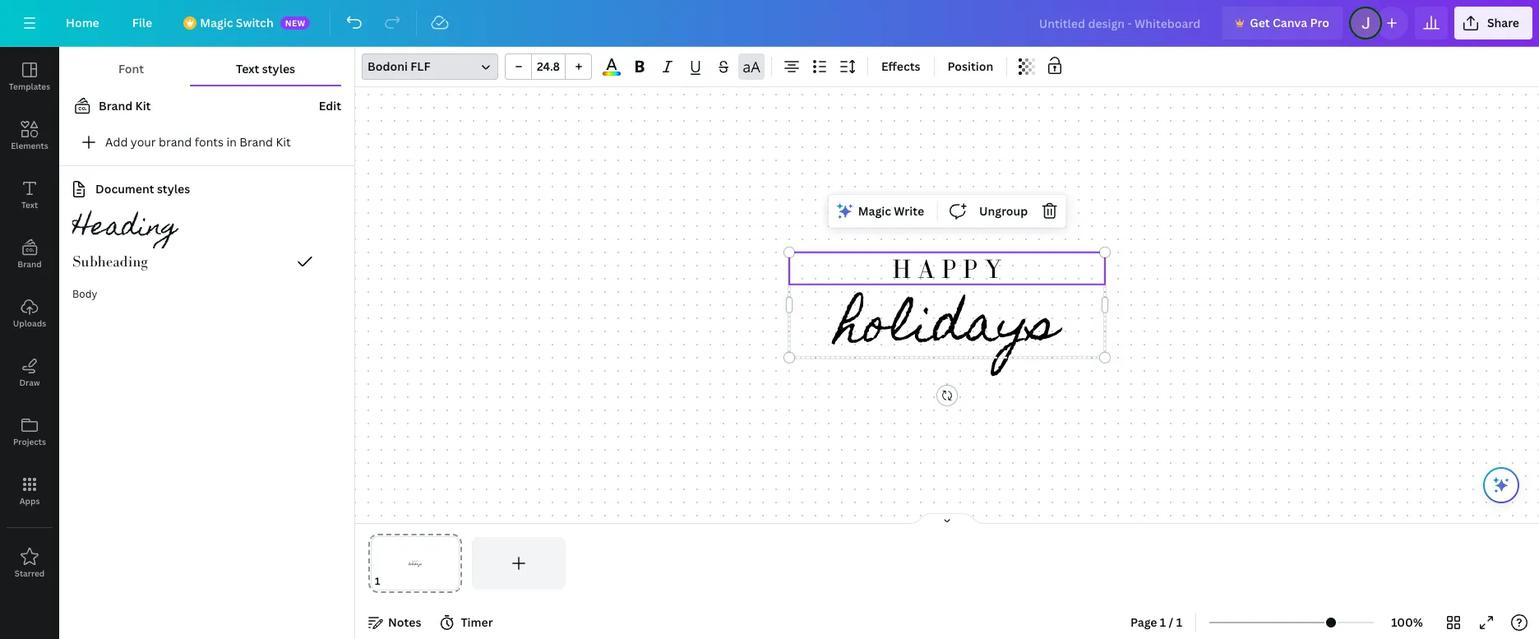Task type: vqa. For each thing, say whether or not it's contained in the screenshot.
Add your brand fonts in Brand Kit
yes



Task type: locate. For each thing, give the bounding box(es) containing it.
get canva pro
[[1250, 15, 1330, 30]]

styles
[[262, 61, 295, 76], [157, 181, 190, 197]]

text up brand button
[[21, 199, 38, 211]]

get
[[1250, 15, 1270, 30]]

position
[[948, 58, 994, 74]]

1 vertical spatial styles
[[157, 181, 190, 197]]

0 vertical spatial text
[[236, 61, 259, 76]]

styles for text styles
[[262, 61, 295, 76]]

1 left /
[[1160, 614, 1166, 630]]

0 horizontal spatial kit
[[135, 98, 151, 113]]

add
[[105, 134, 128, 150]]

styles down 'brand'
[[157, 181, 190, 197]]

group
[[505, 53, 592, 80]]

magic inside button
[[858, 203, 892, 219]]

brand for brand kit
[[99, 98, 133, 113]]

body button
[[59, 278, 354, 311]]

kit up your
[[135, 98, 151, 113]]

text styles
[[236, 61, 295, 76]]

1 horizontal spatial 1
[[1177, 614, 1183, 630]]

Page title text field
[[387, 573, 394, 590]]

ungroup button
[[973, 198, 1035, 224]]

1 horizontal spatial magic
[[858, 203, 892, 219]]

holidays
[[836, 276, 1058, 380]]

2 vertical spatial brand
[[18, 258, 42, 270]]

magic write button
[[832, 198, 931, 224]]

1 vertical spatial kit
[[276, 134, 291, 150]]

styles inside button
[[262, 61, 295, 76]]

0 horizontal spatial styles
[[157, 181, 190, 197]]

0 horizontal spatial brand
[[18, 258, 42, 270]]

1 right /
[[1177, 614, 1183, 630]]

brand up add
[[99, 98, 133, 113]]

2 horizontal spatial brand
[[240, 134, 273, 150]]

document styles
[[95, 181, 190, 197]]

heading
[[72, 202, 179, 255]]

write
[[894, 203, 924, 219]]

text down switch
[[236, 61, 259, 76]]

0 horizontal spatial 1
[[1160, 614, 1166, 630]]

page
[[1131, 614, 1158, 630]]

magic
[[200, 15, 233, 30], [858, 203, 892, 219]]

1 horizontal spatial kit
[[276, 134, 291, 150]]

apps
[[19, 495, 40, 507]]

kit
[[135, 98, 151, 113], [276, 134, 291, 150]]

text inside side panel "tab list"
[[21, 199, 38, 211]]

1 vertical spatial magic
[[858, 203, 892, 219]]

0 vertical spatial kit
[[135, 98, 151, 113]]

timer
[[461, 614, 493, 630]]

draw
[[19, 377, 40, 388]]

subheading button
[[59, 245, 354, 278]]

text button
[[0, 165, 59, 225]]

1 horizontal spatial brand
[[99, 98, 133, 113]]

0 horizontal spatial text
[[21, 199, 38, 211]]

1 vertical spatial text
[[21, 199, 38, 211]]

page 1 image
[[368, 537, 462, 590]]

Design title text field
[[1026, 7, 1216, 39]]

pro
[[1311, 15, 1330, 30]]

2 1 from the left
[[1177, 614, 1183, 630]]

0 horizontal spatial magic
[[200, 15, 233, 30]]

magic left switch
[[200, 15, 233, 30]]

1
[[1160, 614, 1166, 630], [1177, 614, 1183, 630]]

file
[[132, 15, 152, 30]]

0 vertical spatial styles
[[262, 61, 295, 76]]

1 horizontal spatial text
[[236, 61, 259, 76]]

bodoni
[[368, 58, 408, 74]]

brand right in at the top of the page
[[240, 134, 273, 150]]

magic left write
[[858, 203, 892, 219]]

text styles button
[[190, 53, 341, 85]]

home link
[[53, 7, 112, 39]]

edit
[[319, 98, 341, 113]]

0 vertical spatial brand
[[99, 98, 133, 113]]

position button
[[941, 53, 1000, 80]]

home
[[66, 15, 99, 30]]

kit right in at the top of the page
[[276, 134, 291, 150]]

1 horizontal spatial styles
[[262, 61, 295, 76]]

brand inside side panel "tab list"
[[18, 258, 42, 270]]

0 vertical spatial magic
[[200, 15, 233, 30]]

brand up uploads button
[[18, 258, 42, 270]]

new
[[285, 17, 306, 29]]

text
[[236, 61, 259, 76], [21, 199, 38, 211]]

1 vertical spatial brand
[[240, 134, 273, 150]]

brand kit
[[99, 98, 151, 113]]

notes button
[[362, 609, 428, 636]]

apps button
[[0, 461, 59, 521]]

styles down new at left top
[[262, 61, 295, 76]]

effects
[[882, 58, 921, 74]]

brand
[[99, 98, 133, 113], [240, 134, 273, 150], [18, 258, 42, 270]]

magic inside main menu bar
[[200, 15, 233, 30]]

magic for magic switch
[[200, 15, 233, 30]]

page 1 / 1
[[1131, 614, 1183, 630]]



Task type: describe. For each thing, give the bounding box(es) containing it.
in
[[226, 134, 237, 150]]

side panel tab list
[[0, 47, 59, 593]]

heading button
[[59, 202, 354, 255]]

canva assistant image
[[1492, 475, 1512, 495]]

add your brand fonts in brand kit button
[[59, 126, 354, 159]]

magic for magic write
[[858, 203, 892, 219]]

file button
[[119, 7, 165, 39]]

starred
[[15, 567, 45, 579]]

body
[[72, 287, 97, 301]]

1 1 from the left
[[1160, 614, 1166, 630]]

share button
[[1455, 7, 1533, 39]]

fonts
[[195, 134, 224, 150]]

your
[[131, 134, 156, 150]]

hide pages image
[[908, 512, 987, 526]]

magic write
[[858, 203, 924, 219]]

brand for brand
[[18, 258, 42, 270]]

subheading
[[72, 252, 148, 269]]

effects button
[[875, 53, 927, 80]]

uploads
[[13, 317, 46, 329]]

happy
[[893, 254, 1009, 283]]

draw button
[[0, 343, 59, 402]]

templates button
[[0, 47, 59, 106]]

brand button
[[0, 225, 59, 284]]

font
[[118, 61, 144, 76]]

styles for document styles
[[157, 181, 190, 197]]

edit button
[[319, 97, 341, 115]]

– – number field
[[537, 58, 560, 74]]

font button
[[72, 53, 190, 85]]

kit inside button
[[276, 134, 291, 150]]

bodoni flf
[[368, 58, 430, 74]]

100%
[[1392, 614, 1424, 630]]

uploads button
[[0, 284, 59, 343]]

text for text
[[21, 199, 38, 211]]

templates
[[9, 81, 50, 92]]

elements
[[11, 140, 48, 151]]

projects
[[13, 436, 46, 447]]

color range image
[[603, 72, 621, 76]]

document
[[95, 181, 154, 197]]

brand
[[159, 134, 192, 150]]

get canva pro button
[[1222, 7, 1343, 39]]

canva
[[1273, 15, 1308, 30]]

share
[[1488, 15, 1520, 30]]

projects button
[[0, 402, 59, 461]]

flf
[[411, 58, 430, 74]]

main menu bar
[[0, 0, 1540, 47]]

magic switch
[[200, 15, 274, 30]]

elements button
[[0, 106, 59, 165]]

notes
[[388, 614, 421, 630]]

ungroup
[[980, 203, 1028, 219]]

text for text styles
[[236, 61, 259, 76]]

add your brand fonts in brand kit
[[105, 134, 291, 150]]

timer button
[[435, 609, 500, 636]]

100% button
[[1381, 609, 1434, 636]]

/
[[1169, 614, 1174, 630]]

bodoni flf button
[[362, 53, 498, 80]]

switch
[[236, 15, 274, 30]]

starred button
[[0, 534, 59, 593]]



